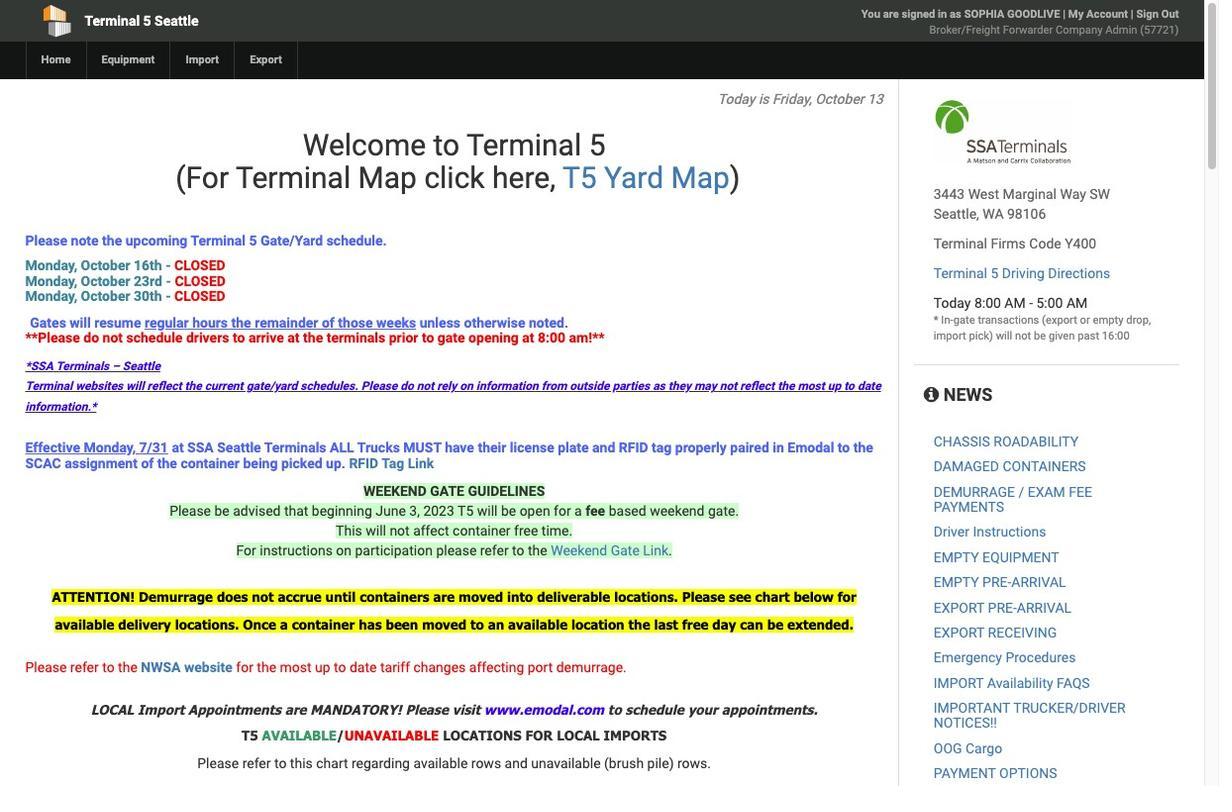 Task type: locate. For each thing, give the bounding box(es) containing it.
terminal inside *ssa terminals – seattle terminal websites will reflect the current gate/yard schedules. please do not rely on information from outside parties as they may not reflect the most up to date information.*
[[25, 380, 72, 394]]

for inside weekend gate guidelines please be advised that beginning june 3, 2023 t5 will be open for a fee based weekend gate. this will not affect container free time. for instructions on participation please refer to the weekend gate link .
[[554, 503, 571, 519]]

1 horizontal spatial today
[[934, 295, 971, 311]]

nwsa
[[141, 660, 181, 676]]

seattle for terminal
[[155, 13, 199, 29]]

/ left "exam"
[[1018, 484, 1024, 500]]

1 vertical spatial terminals
[[264, 440, 326, 456]]

as
[[950, 8, 961, 21], [653, 380, 665, 394]]

advised
[[233, 503, 281, 519]]

regular
[[145, 314, 189, 330]]

to right welcome
[[433, 128, 460, 162]]

empty
[[1093, 314, 1124, 327]]

tag
[[652, 440, 672, 456]]

available
[[262, 728, 337, 743]]

and right plate
[[592, 440, 615, 456]]

1 vertical spatial pre-
[[988, 600, 1017, 616]]

0 vertical spatial and
[[592, 440, 615, 456]]

2 horizontal spatial refer
[[480, 543, 509, 558]]

refer down attention!
[[70, 660, 99, 676]]

0 vertical spatial today
[[718, 91, 755, 107]]

license
[[510, 440, 554, 456]]

october down note
[[81, 258, 130, 274]]

are down please
[[433, 589, 455, 605]]

be right can
[[767, 617, 783, 633]]

this
[[290, 755, 313, 771]]

export receiving link
[[934, 625, 1057, 641]]

0 vertical spatial on
[[460, 380, 473, 394]]

0 vertical spatial as
[[950, 8, 961, 21]]

port
[[528, 660, 553, 676]]

0 vertical spatial /
[[1018, 484, 1024, 500]]

please down ssa
[[169, 503, 211, 519]]

driver instructions link
[[934, 524, 1046, 540]]

rfid left tag
[[619, 440, 648, 456]]

5 inside welcome to terminal 5 (for terminal map click here, t5 yard map )
[[589, 128, 606, 162]]

1 horizontal spatial /
[[1018, 484, 1024, 500]]

seattle up import link in the left of the page
[[155, 13, 199, 29]]

refer right please
[[480, 543, 509, 558]]

today up in-
[[934, 295, 971, 311]]

- right 30th
[[166, 288, 171, 304]]

map left click
[[358, 160, 417, 195]]

local up unavailable
[[557, 728, 600, 743]]

yard
[[604, 160, 664, 195]]

accrue
[[278, 589, 322, 605]]

terminals up websites
[[56, 360, 109, 374]]

0 vertical spatial local
[[91, 702, 134, 718]]

map right yard
[[671, 160, 730, 195]]

1 vertical spatial arrival
[[1017, 600, 1072, 616]]

for
[[236, 543, 256, 558]]

please inside local import appointments are mandatory! please visit www.emodal.com to schedule your appointments. t5 available / unavailable locations for local imports
[[405, 702, 448, 718]]

2 horizontal spatial container
[[453, 523, 511, 539]]

0 vertical spatial terminals
[[56, 360, 109, 374]]

please inside please note the upcoming terminal 5 gate/yard schedule. monday, october 16th - closed monday, october 23rd - closed monday, october 30th - closed
[[25, 233, 67, 249]]

pre- down 'empty pre-arrival' link
[[988, 600, 1017, 616]]

please up day
[[682, 589, 725, 605]]

1 vertical spatial in
[[773, 440, 784, 456]]

in right signed
[[938, 8, 947, 21]]

locations. down does
[[175, 617, 239, 633]]

1 horizontal spatial are
[[433, 589, 455, 605]]

gate
[[953, 314, 975, 327], [438, 330, 465, 346]]

1 horizontal spatial in
[[938, 8, 947, 21]]

t5 yard map link
[[562, 160, 730, 195]]

do left rely
[[400, 380, 414, 394]]

will down guidelines
[[477, 503, 498, 519]]

8:00
[[974, 295, 1001, 311], [538, 330, 566, 346]]

on right rely
[[460, 380, 473, 394]]

1 horizontal spatial t5
[[458, 503, 474, 519]]

1 horizontal spatial am
[[1066, 295, 1088, 311]]

t5 down appointments
[[242, 728, 258, 743]]

refer inside weekend gate guidelines please be advised that beginning june 3, 2023 t5 will be open for a fee based weekend gate. this will not affect container free time. for instructions on participation please refer to the weekend gate link .
[[480, 543, 509, 558]]

empty
[[934, 549, 979, 565], [934, 575, 979, 590]]

seattle right ssa
[[217, 440, 261, 456]]

www.emodal.com link
[[484, 702, 604, 718]]

export
[[934, 600, 984, 616], [934, 625, 984, 641]]

/ down mandatory!
[[337, 728, 344, 743]]

my
[[1068, 8, 1084, 21]]

at right opening
[[522, 330, 534, 346]]

seattle inside terminal 5 seattle link
[[155, 13, 199, 29]]

free
[[514, 523, 538, 539], [682, 617, 709, 633]]

do inside gates will resume regular hours the remainder of those weeks unless otherwise noted. **please do not schedule drivers to arrive at the terminals prior to gate opening at 8:00 am!**
[[83, 330, 99, 346]]

1 am from the left
[[1005, 295, 1026, 311]]

free left day
[[682, 617, 709, 633]]

date inside *ssa terminals – seattle terminal websites will reflect the current gate/yard schedules. please do not rely on information from outside parties as they may not reflect the most up to date information.*
[[857, 380, 881, 394]]

october left 23rd
[[81, 273, 130, 289]]

are
[[883, 8, 899, 21], [433, 589, 455, 605], [285, 702, 306, 718]]

1 export from the top
[[934, 600, 984, 616]]

am up transactions
[[1005, 295, 1026, 311]]

1 horizontal spatial free
[[682, 617, 709, 633]]

1 horizontal spatial as
[[950, 8, 961, 21]]

to left "an"
[[470, 617, 484, 633]]

1 vertical spatial empty
[[934, 575, 979, 590]]

rows
[[471, 755, 501, 771]]

*
[[934, 314, 938, 327]]

extended.
[[787, 617, 853, 633]]

trucks
[[357, 440, 400, 456]]

2023
[[423, 503, 454, 519]]

in right paired
[[773, 440, 784, 456]]

link right tag
[[408, 455, 434, 471]]

0 horizontal spatial reflect
[[147, 380, 182, 394]]

export up emergency
[[934, 625, 984, 641]]

october left 13
[[815, 91, 864, 107]]

options
[[999, 766, 1057, 782]]

free inside weekend gate guidelines please be advised that beginning june 3, 2023 t5 will be open for a fee based weekend gate. this will not affect container free time. for instructions on participation please refer to the weekend gate link .
[[514, 523, 538, 539]]

0 horizontal spatial link
[[408, 455, 434, 471]]

arrival down equipment
[[1011, 575, 1066, 590]]

1 horizontal spatial refer
[[242, 755, 271, 771]]

1 vertical spatial link
[[643, 543, 669, 558]]

1 vertical spatial container
[[453, 523, 511, 539]]

all
[[330, 440, 354, 456]]

empty down empty equipment link at the right bottom
[[934, 575, 979, 590]]

/ inside chassis roadability damaged containers demurrage / exam fee payments driver instructions empty equipment empty pre-arrival export pre-arrival export receiving emergency procedures import availability faqs important trucker/driver notices!! oog cargo payment options
[[1018, 484, 1024, 500]]

0 horizontal spatial are
[[285, 702, 306, 718]]

1 horizontal spatial of
[[322, 314, 335, 330]]

pick)
[[969, 330, 993, 343]]

1 horizontal spatial most
[[798, 380, 825, 394]]

8:00 left am!**
[[538, 330, 566, 346]]

1 vertical spatial do
[[400, 380, 414, 394]]

not up '–'
[[103, 330, 123, 346]]

0 vertical spatial moved
[[459, 589, 503, 605]]

scac
[[25, 455, 61, 471]]

on inside *ssa terminals – seattle terminal websites will reflect the current gate/yard schedules. please do not rely on information from outside parties as they may not reflect the most up to date information.*
[[460, 380, 473, 394]]

2 map from the left
[[671, 160, 730, 195]]

www.emodal.com
[[484, 702, 604, 718]]

empty down driver
[[934, 549, 979, 565]]

you are signed in as sophia goodlive | my account | sign out broker/freight forwarder company admin (57721)
[[861, 8, 1179, 37]]

0 vertical spatial for
[[554, 503, 571, 519]]

1 horizontal spatial up
[[828, 380, 841, 394]]

rfid inside at ssa seattle terminals all trucks must have their license plate and rfid tag properly paired in emodal to the scac assignment of the container being picked up.
[[619, 440, 648, 456]]

am
[[1005, 295, 1026, 311], [1066, 295, 1088, 311]]

seattle inside at ssa seattle terminals all trucks must have their license plate and rfid tag properly paired in emodal to the scac assignment of the container being picked up.
[[217, 440, 261, 456]]

does
[[217, 589, 248, 605]]

pre- down empty equipment link at the right bottom
[[982, 575, 1011, 590]]

–
[[112, 360, 120, 374]]

way
[[1060, 186, 1086, 202]]

1 horizontal spatial for
[[554, 503, 571, 519]]

0 horizontal spatial t5
[[242, 728, 258, 743]]

|
[[1063, 8, 1066, 21], [1131, 8, 1133, 21]]

to inside weekend gate guidelines please be advised that beginning june 3, 2023 t5 will be open for a fee based weekend gate. this will not affect container free time. for instructions on participation please refer to the weekend gate link .
[[512, 543, 524, 558]]

are inside local import appointments are mandatory! please visit www.emodal.com to schedule your appointments. t5 available / unavailable locations for local imports
[[285, 702, 306, 718]]

3 closed from the top
[[174, 288, 225, 304]]

of inside at ssa seattle terminals all trucks must have their license plate and rfid tag properly paired in emodal to the scac assignment of the container being picked up.
[[141, 455, 154, 471]]

1 horizontal spatial local
[[557, 728, 600, 743]]

0 horizontal spatial today
[[718, 91, 755, 107]]

5:00
[[1036, 295, 1063, 311]]

0 vertical spatial free
[[514, 523, 538, 539]]

information.*
[[25, 400, 96, 414]]

out
[[1161, 8, 1179, 21]]

affecting
[[469, 660, 524, 676]]

1 vertical spatial chart
[[316, 755, 348, 771]]

for up time.
[[554, 503, 571, 519]]

0 vertical spatial up
[[828, 380, 841, 394]]

gate left opening
[[438, 330, 465, 346]]

1 vertical spatial on
[[336, 543, 352, 558]]

1 vertical spatial up
[[315, 660, 330, 676]]

0 vertical spatial do
[[83, 330, 99, 346]]

the right note
[[102, 233, 122, 249]]

2 horizontal spatial for
[[838, 589, 856, 605]]

info circle image
[[924, 386, 939, 404]]

1 horizontal spatial 8:00
[[974, 295, 1001, 311]]

available down into
[[508, 617, 568, 633]]

on down 'this'
[[336, 543, 352, 558]]

0 horizontal spatial on
[[336, 543, 352, 558]]

link
[[408, 455, 434, 471], [643, 543, 669, 558]]

0 horizontal spatial as
[[653, 380, 665, 394]]

0 vertical spatial a
[[574, 503, 582, 519]]

0 horizontal spatial refer
[[70, 660, 99, 676]]

demurrage / exam fee payments link
[[934, 484, 1092, 515]]

1 horizontal spatial terminals
[[264, 440, 326, 456]]

they
[[668, 380, 691, 394]]

1 vertical spatial 8:00
[[538, 330, 566, 346]]

welcome
[[303, 128, 426, 162]]

chart right this at the left of the page
[[316, 755, 348, 771]]

containers
[[1003, 459, 1086, 475]]

1 vertical spatial as
[[653, 380, 665, 394]]

time.
[[542, 523, 573, 539]]

gate inside gates will resume regular hours the remainder of those weeks unless otherwise noted. **please do not schedule drivers to arrive at the terminals prior to gate opening at 8:00 am!**
[[438, 330, 465, 346]]

important
[[934, 700, 1010, 716]]

west
[[968, 186, 999, 202]]

1 vertical spatial refer
[[70, 660, 99, 676]]

sign out link
[[1136, 8, 1179, 21]]

1 vertical spatial import
[[138, 702, 184, 718]]

ssa
[[187, 440, 214, 456]]

to right emodal at the right
[[838, 440, 850, 456]]

0 vertical spatial t5
[[562, 160, 597, 195]]

reflect right may
[[740, 380, 775, 394]]

2 export from the top
[[934, 625, 984, 641]]

you
[[861, 8, 880, 21]]

today inside today                                                                                                                                                                                                                                                                                                                                                                                                                                                                                                                                                                                                                                                                                                           8:00 am - 5:00 am * in-gate transactions (export or empty drop, import pick) will not be given past 16:00
[[934, 295, 971, 311]]

friday,
[[772, 91, 812, 107]]

0 horizontal spatial schedule
[[126, 330, 183, 346]]

rfid right up.
[[349, 455, 378, 471]]

see
[[729, 589, 751, 605]]

3443 west marginal way sw seattle, wa 98106
[[934, 186, 1110, 222]]

0 vertical spatial gate
[[953, 314, 975, 327]]

8:00 up transactions
[[974, 295, 1001, 311]]

t5 inside welcome to terminal 5 (for terminal map click here, t5 yard map )
[[562, 160, 597, 195]]

closed
[[174, 258, 225, 274], [175, 273, 226, 289], [174, 288, 225, 304]]

0 vertical spatial in
[[938, 8, 947, 21]]

please right schedules.
[[361, 380, 397, 394]]

refer for please refer to the nwsa website for the most up to date tariff changes affecting port demurrage.
[[70, 660, 99, 676]]

2 vertical spatial are
[[285, 702, 306, 718]]

container down until on the left
[[292, 617, 355, 633]]

schedule up the imports
[[625, 702, 684, 718]]

2 vertical spatial refer
[[242, 755, 271, 771]]

weekend
[[551, 543, 607, 558]]

0 horizontal spatial and
[[505, 755, 528, 771]]

to left arrive
[[233, 330, 245, 346]]

container left being
[[181, 455, 240, 471]]

up inside *ssa terminals – seattle terminal websites will reflect the current gate/yard schedules. please do not rely on information from outside parties as they may not reflect the most up to date information.*
[[828, 380, 841, 394]]

as inside you are signed in as sophia goodlive | my account | sign out broker/freight forwarder company admin (57721)
[[950, 8, 961, 21]]

1 vertical spatial today
[[934, 295, 971, 311]]

must
[[403, 440, 441, 456]]

not up participation
[[390, 523, 410, 539]]

instructions
[[260, 543, 333, 558]]

arrival up receiving
[[1017, 600, 1072, 616]]

up up emodal at the right
[[828, 380, 841, 394]]

of right assignment
[[141, 455, 154, 471]]

weekend
[[650, 503, 705, 519]]

0 horizontal spatial in
[[773, 440, 784, 456]]

to left this at the left of the page
[[274, 755, 287, 771]]

import down "nwsa"
[[138, 702, 184, 718]]

drivers
[[186, 330, 229, 346]]

locations
[[443, 728, 522, 743]]

moved right been
[[422, 617, 467, 633]]

1 vertical spatial export
[[934, 625, 984, 641]]

0 horizontal spatial at
[[172, 440, 184, 456]]

please refer to the nwsa website for the most up to date tariff changes affecting port demurrage.
[[25, 660, 627, 676]]

do right **please
[[83, 330, 99, 346]]

0 horizontal spatial of
[[141, 455, 154, 471]]

the up emodal at the right
[[778, 380, 795, 394]]

most up emodal at the right
[[798, 380, 825, 394]]

please inside *ssa terminals – seattle terminal websites will reflect the current gate/yard schedules. please do not rely on information from outside parties as they may not reflect the most up to date information.*
[[361, 380, 397, 394]]

the left last
[[628, 617, 650, 633]]

1 horizontal spatial |
[[1131, 8, 1133, 21]]

(57721)
[[1140, 24, 1179, 37]]

1 closed from the top
[[174, 258, 225, 274]]

signed
[[902, 8, 935, 21]]

the left current
[[185, 380, 202, 394]]

2 am from the left
[[1066, 295, 1088, 311]]

| left sign
[[1131, 8, 1133, 21]]

1 vertical spatial a
[[280, 617, 288, 633]]

terminal inside please note the upcoming terminal 5 gate/yard schedule. monday, october 16th - closed monday, october 23rd - closed monday, october 30th - closed
[[191, 233, 246, 249]]

the left "nwsa"
[[118, 660, 137, 676]]

0 vertical spatial most
[[798, 380, 825, 394]]

procedures
[[1006, 650, 1076, 666]]

up up mandatory!
[[315, 660, 330, 676]]

most up available
[[280, 660, 312, 676]]

and
[[592, 440, 615, 456], [505, 755, 528, 771]]

chart inside attention! demurrage does not accrue until containers are moved into deliverable locations. please see chart below for available delivery locations. once a container has been moved to an available location the last free day can be extended.
[[755, 589, 790, 605]]

link right gate
[[643, 543, 669, 558]]

0 horizontal spatial import
[[138, 702, 184, 718]]

damaged containers link
[[934, 459, 1086, 475]]

not down transactions
[[1015, 330, 1031, 343]]

0 horizontal spatial free
[[514, 523, 538, 539]]

to down open
[[512, 543, 524, 558]]

0 horizontal spatial gate
[[438, 330, 465, 346]]

please down attention!
[[25, 660, 67, 676]]

be down guidelines
[[501, 503, 516, 519]]

hours
[[192, 314, 228, 330]]

0 vertical spatial are
[[883, 8, 899, 21]]

wa
[[983, 206, 1004, 222]]

1 vertical spatial /
[[337, 728, 344, 743]]

unavailable
[[531, 755, 601, 771]]

1 vertical spatial free
[[682, 617, 709, 633]]

0 vertical spatial import
[[186, 53, 219, 66]]

terminals
[[56, 360, 109, 374], [264, 440, 326, 456]]

1 vertical spatial are
[[433, 589, 455, 605]]

0 horizontal spatial map
[[358, 160, 417, 195]]

0 vertical spatial of
[[322, 314, 335, 330]]

0 horizontal spatial date
[[350, 660, 377, 676]]

today is friday, october 13
[[718, 91, 883, 107]]

the
[[102, 233, 122, 249], [231, 314, 251, 330], [303, 330, 323, 346], [185, 380, 202, 394], [778, 380, 795, 394], [853, 440, 873, 456], [157, 455, 177, 471], [528, 543, 547, 558], [628, 617, 650, 633], [118, 660, 137, 676], [257, 660, 276, 676]]

damaged
[[934, 459, 999, 475]]

terminal 5 seattle
[[85, 13, 199, 29]]

demurrage
[[934, 484, 1015, 500]]

- left 5:00
[[1029, 295, 1033, 311]]

website
[[184, 660, 233, 676]]

rely
[[437, 380, 457, 394]]

0 horizontal spatial a
[[280, 617, 288, 633]]

0 horizontal spatial up
[[315, 660, 330, 676]]

please left note
[[25, 233, 67, 249]]

refer for please refer to this chart regarding available rows and unavailable (brush pile) rows.
[[242, 755, 271, 771]]

terminals left all
[[264, 440, 326, 456]]

2 vertical spatial t5
[[242, 728, 258, 743]]

will down transactions
[[996, 330, 1012, 343]]

1 horizontal spatial do
[[400, 380, 414, 394]]

local import appointments are mandatory! please visit www.emodal.com to schedule your appointments. t5 available / unavailable locations for local imports
[[91, 702, 818, 743]]

terminal 5 seattle link
[[25, 0, 489, 42]]

of left those
[[322, 314, 335, 330]]

1 horizontal spatial link
[[643, 543, 669, 558]]

receiving
[[988, 625, 1057, 641]]

from
[[541, 380, 567, 394]]

do inside *ssa terminals – seattle terminal websites will reflect the current gate/yard schedules. please do not rely on information from outside parties as they may not reflect the most up to date information.*
[[400, 380, 414, 394]]

refer left this at the left of the page
[[242, 755, 271, 771]]

at left ssa
[[172, 440, 184, 456]]

not inside today                                                                                                                                                                                                                                                                                                                                                                                                                                                                                                                                                                                                                                                                                                           8:00 am - 5:00 am * in-gate transactions (export or empty drop, import pick) will not be given past 16:00
[[1015, 330, 1031, 343]]

5 right here,
[[589, 128, 606, 162]]

the inside attention! demurrage does not accrue until containers are moved into deliverable locations. please see chart below for available delivery locations. once a container has been moved to an available location the last free day can be extended.
[[628, 617, 650, 633]]

to inside attention! demurrage does not accrue until containers are moved into deliverable locations. please see chart below for available delivery locations. once a container has been moved to an available location the last free day can be extended.
[[470, 617, 484, 633]]

effective
[[25, 440, 80, 456]]

1 vertical spatial gate
[[438, 330, 465, 346]]

terminal 5 seattle image
[[934, 99, 1071, 164]]

reflect left current
[[147, 380, 182, 394]]

0 vertical spatial chart
[[755, 589, 790, 605]]

1 horizontal spatial on
[[460, 380, 473, 394]]

home link
[[25, 42, 86, 79]]

for right website
[[236, 660, 253, 676]]

will right gates
[[70, 314, 91, 330]]

please inside weekend gate guidelines please be advised that beginning june 3, 2023 t5 will be open for a fee based weekend gate. this will not affect container free time. for instructions on participation please refer to the weekend gate link .
[[169, 503, 211, 519]]

0 horizontal spatial /
[[337, 728, 344, 743]]

be left 'given'
[[1034, 330, 1046, 343]]

terminals inside at ssa seattle terminals all trucks must have their license plate and rfid tag properly paired in emodal to the scac assignment of the container being picked up.
[[264, 440, 326, 456]]

0 horizontal spatial terminals
[[56, 360, 109, 374]]

container
[[181, 455, 240, 471], [453, 523, 511, 539], [292, 617, 355, 633]]



Task type: vqa. For each thing, say whether or not it's contained in the screenshot.
PAYMENT
yes



Task type: describe. For each thing, give the bounding box(es) containing it.
information
[[476, 380, 538, 394]]

today for today                                                                                                                                                                                                                                                                                                                                                                                                                                                                                                                                                                                                                                                                                                           8:00 am - 5:00 am * in-gate transactions (export or empty drop, import pick) will not be given past 16:00
[[934, 295, 971, 311]]

mandatory!
[[310, 702, 402, 718]]

effective monday, 7/31
[[25, 440, 168, 456]]

most inside *ssa terminals – seattle terminal websites will reflect the current gate/yard schedules. please do not rely on information from outside parties as they may not reflect the most up to date information.*
[[798, 380, 825, 394]]

t5 inside weekend gate guidelines please be advised that beginning june 3, 2023 t5 will be open for a fee based weekend gate. this will not affect container free time. for instructions on participation please refer to the weekend gate link .
[[458, 503, 474, 519]]

to left "nwsa"
[[102, 660, 115, 676]]

(export
[[1042, 314, 1077, 327]]

terminals inside *ssa terminals – seattle terminal websites will reflect the current gate/yard schedules. please do not rely on information from outside parties as they may not reflect the most up to date information.*
[[56, 360, 109, 374]]

*ssa
[[25, 360, 53, 374]]

2 horizontal spatial at
[[522, 330, 534, 346]]

beginning
[[312, 503, 372, 519]]

30th
[[134, 288, 162, 304]]

be inside today                                                                                                                                                                                                                                                                                                                                                                                                                                                                                                                                                                                                                                                                                                           8:00 am - 5:00 am * in-gate transactions (export or empty drop, import pick) will not be given past 16:00
[[1034, 330, 1046, 343]]

are inside attention! demurrage does not accrue until containers are moved into deliverable locations. please see chart below for available delivery locations. once a container has been moved to an available location the last free day can be extended.
[[433, 589, 455, 605]]

and inside at ssa seattle terminals all trucks must have their license plate and rfid tag properly paired in emodal to the scac assignment of the container being picked up.
[[592, 440, 615, 456]]

the left the terminals
[[303, 330, 323, 346]]

once
[[243, 617, 276, 633]]

13
[[868, 91, 883, 107]]

instructions
[[973, 524, 1046, 540]]

t5 inside local import appointments are mandatory! please visit www.emodal.com to schedule your appointments. t5 available / unavailable locations for local imports
[[242, 728, 258, 743]]

the left ssa
[[157, 455, 177, 471]]

in inside at ssa seattle terminals all trucks must have their license plate and rfid tag properly paired in emodal to the scac assignment of the container being picked up.
[[773, 440, 784, 456]]

1 empty from the top
[[934, 549, 979, 565]]

payment
[[934, 766, 996, 782]]

into
[[507, 589, 533, 605]]

container inside attention! demurrage does not accrue until containers are moved into deliverable locations. please see chart below for available delivery locations. once a container has been moved to an available location the last free day can be extended.
[[292, 617, 355, 633]]

news
[[939, 384, 993, 405]]

faqs
[[1057, 675, 1090, 691]]

2 empty from the top
[[934, 575, 979, 590]]

goodlive
[[1007, 8, 1060, 21]]

demurrage.
[[556, 660, 627, 676]]

0 vertical spatial pre-
[[982, 575, 1011, 590]]

appointments
[[188, 702, 281, 718]]

8:00 inside gates will resume regular hours the remainder of those weeks unless otherwise noted. **please do not schedule drivers to arrive at the terminals prior to gate opening at 8:00 am!**
[[538, 330, 566, 346]]

rows.
[[677, 755, 711, 771]]

nwsa website link
[[141, 660, 233, 676]]

equipment
[[102, 53, 155, 66]]

gate
[[611, 543, 640, 558]]

0 horizontal spatial chart
[[316, 755, 348, 771]]

not inside gates will resume regular hours the remainder of those weeks unless otherwise noted. **please do not schedule drivers to arrive at the terminals prior to gate opening at 8:00 am!**
[[103, 330, 123, 346]]

1 horizontal spatial import
[[186, 53, 219, 66]]

visit
[[452, 702, 480, 718]]

2 reflect from the left
[[740, 380, 775, 394]]

home
[[41, 53, 71, 66]]

for inside attention! demurrage does not accrue until containers are moved into deliverable locations. please see chart below for available delivery locations. once a container has been moved to an available location the last free day can be extended.
[[838, 589, 856, 605]]

)
[[730, 160, 740, 195]]

2 closed from the top
[[175, 273, 226, 289]]

to inside *ssa terminals – seattle terminal websites will reflect the current gate/yard schedules. please do not rely on information from outside parties as they may not reflect the most up to date information.*
[[844, 380, 855, 394]]

rfid tag link
[[349, 455, 438, 471]]

schedule inside gates will resume regular hours the remainder of those weeks unless otherwise noted. **please do not schedule drivers to arrive at the terminals prior to gate opening at 8:00 am!**
[[126, 330, 183, 346]]

5 left driving
[[991, 265, 999, 281]]

the right emodal at the right
[[853, 440, 873, 456]]

at inside at ssa seattle terminals all trucks must have their license plate and rfid tag properly paired in emodal to the scac assignment of the container being picked up.
[[172, 440, 184, 456]]

at ssa seattle terminals all trucks must have their license plate and rfid tag properly paired in emodal to the scac assignment of the container being picked up.
[[25, 440, 873, 471]]

a inside attention! demurrage does not accrue until containers are moved into deliverable locations. please see chart below for available delivery locations. once a container has been moved to an available location the last free day can be extended.
[[280, 617, 288, 633]]

payments
[[934, 499, 1004, 515]]

rfid tag link link
[[349, 455, 438, 471]]

weeks
[[376, 314, 416, 330]]

in inside you are signed in as sophia goodlive | my account | sign out broker/freight forwarder company admin (57721)
[[938, 8, 947, 21]]

seattle,
[[934, 206, 979, 222]]

to inside local import appointments are mandatory! please visit www.emodal.com to schedule your appointments. t5 available / unavailable locations for local imports
[[608, 702, 622, 718]]

drop,
[[1126, 314, 1151, 327]]

terminal 5 driving directions link
[[934, 265, 1110, 281]]

oog
[[934, 741, 962, 756]]

0 vertical spatial arrival
[[1011, 575, 1066, 590]]

a inside weekend gate guidelines please be advised that beginning june 3, 2023 t5 will be open for a fee based weekend gate. this will not affect container free time. for instructions on participation please refer to the weekend gate link .
[[574, 503, 582, 519]]

tariff
[[380, 660, 410, 676]]

gates will resume regular hours the remainder of those weeks unless otherwise noted. **please do not schedule drivers to arrive at the terminals prior to gate opening at 8:00 am!**
[[25, 314, 605, 346]]

to inside at ssa seattle terminals all trucks must have their license plate and rfid tag properly paired in emodal to the scac assignment of the container being picked up.
[[838, 440, 850, 456]]

please note the upcoming terminal 5 gate/yard schedule. monday, october 16th - closed monday, october 23rd - closed monday, october 30th - closed
[[25, 233, 387, 304]]

not inside attention! demurrage does not accrue until containers are moved into deliverable locations. please see chart below for available delivery locations. once a container has been moved to an available location the last free day can be extended.
[[252, 589, 274, 605]]

will inside *ssa terminals – seattle terminal websites will reflect the current gate/yard schedules. please do not rely on information from outside parties as they may not reflect the most up to date information.*
[[126, 380, 144, 394]]

0 horizontal spatial rfid
[[349, 455, 378, 471]]

schedule inside local import appointments are mandatory! please visit www.emodal.com to schedule your appointments. t5 available / unavailable locations for local imports
[[625, 702, 684, 718]]

in-
[[941, 314, 953, 327]]

october up 'resume'
[[81, 288, 130, 304]]

free inside attention! demurrage does not accrue until containers are moved into deliverable locations. please see chart below for available delivery locations. once a container has been moved to an available location the last free day can be extended.
[[682, 617, 709, 633]]

participation
[[355, 543, 433, 558]]

the inside weekend gate guidelines please be advised that beginning june 3, 2023 t5 will be open for a fee based weekend gate. this will not affect container free time. for instructions on participation please refer to the weekend gate link .
[[528, 543, 547, 558]]

please inside attention! demurrage does not accrue until containers are moved into deliverable locations. please see chart below for available delivery locations. once a container has been moved to an available location the last free day can be extended.
[[682, 589, 725, 605]]

been
[[386, 617, 418, 633]]

8:00 inside today                                                                                                                                                                                                                                                                                                                                                                                                                                                                                                                                                                                                                                                                                                           8:00 am - 5:00 am * in-gate transactions (export or empty drop, import pick) will not be given past 16:00
[[974, 295, 1001, 311]]

16:00
[[1102, 330, 1130, 343]]

click
[[424, 160, 485, 195]]

gate inside today                                                                                                                                                                                                                                                                                                                                                                                                                                                                                                                                                                                                                                                                                                           8:00 am - 5:00 am * in-gate transactions (export or empty drop, import pick) will not be given past 16:00
[[953, 314, 975, 327]]

prior
[[389, 330, 418, 346]]

seattle for at
[[217, 440, 261, 456]]

container inside weekend gate guidelines please be advised that beginning june 3, 2023 t5 will be open for a fee based weekend gate. this will not affect container free time. for instructions on participation please refer to the weekend gate link .
[[453, 523, 511, 539]]

will down june
[[366, 523, 386, 539]]

websites
[[75, 380, 123, 394]]

notices!!
[[934, 715, 997, 731]]

- right 23rd
[[166, 273, 171, 289]]

forwarder
[[1003, 24, 1053, 37]]

schedules.
[[300, 380, 358, 394]]

2 | from the left
[[1131, 8, 1133, 21]]

will inside today                                                                                                                                                                                                                                                                                                                                                                                                                                                                                                                                                                                                                                                                                                           8:00 am - 5:00 am * in-gate transactions (export or empty drop, import pick) will not be given past 16:00
[[996, 330, 1012, 343]]

container inside at ssa seattle terminals all trucks must have their license plate and rfid tag properly paired in emodal to the scac assignment of the container being picked up.
[[181, 455, 240, 471]]

unavailable
[[344, 728, 439, 743]]

to up mandatory!
[[334, 660, 346, 676]]

schedule.
[[326, 233, 387, 249]]

the right hours
[[231, 314, 251, 330]]

seattle inside *ssa terminals – seattle terminal websites will reflect the current gate/yard schedules. please do not rely on information from outside parties as they may not reflect the most up to date information.*
[[123, 360, 160, 374]]

welcome to terminal 5 (for terminal map click here, t5 yard map )
[[168, 128, 740, 195]]

payment options link
[[934, 766, 1057, 782]]

the down once
[[257, 660, 276, 676]]

today                                                                                                                                                                                                                                                                                                                                                                                                                                                                                                                                                                                                                                                                                                           8:00 am - 5:00 am * in-gate transactions (export or empty drop, import pick) will not be given past 16:00
[[934, 295, 1151, 343]]

not inside weekend gate guidelines please be advised that beginning june 3, 2023 t5 will be open for a fee based weekend gate. this will not affect container free time. for instructions on participation please refer to the weekend gate link .
[[390, 523, 410, 539]]

guidelines
[[468, 483, 545, 499]]

1 vertical spatial locations.
[[175, 617, 239, 633]]

the inside please note the upcoming terminal 5 gate/yard schedule. monday, october 16th - closed monday, october 23rd - closed monday, october 30th - closed
[[102, 233, 122, 249]]

empty equipment link
[[934, 549, 1059, 565]]

important trucker/driver notices!! link
[[934, 700, 1126, 731]]

firms
[[991, 236, 1026, 252]]

current
[[205, 380, 243, 394]]

1 vertical spatial date
[[350, 660, 377, 676]]

broker/freight
[[929, 24, 1000, 37]]

0 horizontal spatial available
[[55, 617, 114, 633]]

are inside you are signed in as sophia goodlive | my account | sign out broker/freight forwarder company admin (57721)
[[883, 8, 899, 21]]

please down appointments
[[197, 755, 239, 771]]

terminal firms code y400
[[934, 236, 1096, 252]]

note
[[71, 233, 99, 249]]

/ inside local import appointments are mandatory! please visit www.emodal.com to schedule your appointments. t5 available / unavailable locations for local imports
[[337, 728, 344, 743]]

0 horizontal spatial most
[[280, 660, 312, 676]]

1 map from the left
[[358, 160, 417, 195]]

today for today is friday, october 13
[[718, 91, 755, 107]]

to right prior
[[422, 330, 434, 346]]

code
[[1029, 236, 1061, 252]]

be inside attention! demurrage does not accrue until containers are moved into deliverable locations. please see chart below for available delivery locations. once a container has been moved to an available location the last free day can be extended.
[[767, 617, 783, 633]]

1 reflect from the left
[[147, 380, 182, 394]]

will inside gates will resume regular hours the remainder of those weeks unless otherwise noted. **please do not schedule drivers to arrive at the terminals prior to gate opening at 8:00 am!**
[[70, 314, 91, 330]]

1 vertical spatial moved
[[422, 617, 467, 633]]

gate
[[430, 483, 464, 499]]

5 inside please note the upcoming terminal 5 gate/yard schedule. monday, october 16th - closed monday, october 23rd - closed monday, october 30th - closed
[[249, 233, 257, 249]]

2 horizontal spatial available
[[508, 617, 568, 633]]

5 up equipment
[[143, 13, 151, 29]]

.
[[669, 543, 672, 558]]

1 horizontal spatial available
[[413, 755, 468, 771]]

export link
[[234, 42, 297, 79]]

unless
[[420, 314, 461, 330]]

import inside local import appointments are mandatory! please visit www.emodal.com to schedule your appointments. t5 available / unavailable locations for local imports
[[138, 702, 184, 718]]

regarding
[[352, 755, 410, 771]]

of inside gates will resume regular hours the remainder of those weeks unless otherwise noted. **please do not schedule drivers to arrive at the terminals prior to gate opening at 8:00 am!**
[[322, 314, 335, 330]]

otherwise
[[464, 314, 525, 330]]

on inside weekend gate guidelines please be advised that beginning june 3, 2023 t5 will be open for a fee based weekend gate. this will not affect container free time. for instructions on participation please refer to the weekend gate link .
[[336, 543, 352, 558]]

given
[[1049, 330, 1075, 343]]

this
[[336, 523, 362, 539]]

as inside *ssa terminals – seattle terminal websites will reflect the current gate/yard schedules. please do not rely on information from outside parties as they may not reflect the most up to date information.*
[[653, 380, 665, 394]]

1 vertical spatial and
[[505, 755, 528, 771]]

not right may
[[720, 380, 737, 394]]

terminal 5 driving directions
[[934, 265, 1110, 281]]

based
[[609, 503, 646, 519]]

chassis roadability damaged containers demurrage / exam fee payments driver instructions empty equipment empty pre-arrival export pre-arrival export receiving emergency procedures import availability faqs important trucker/driver notices!! oog cargo payment options
[[934, 434, 1126, 782]]

1 | from the left
[[1063, 8, 1066, 21]]

is
[[758, 91, 769, 107]]

chassis roadability link
[[934, 434, 1079, 449]]

link inside weekend gate guidelines please be advised that beginning june 3, 2023 t5 will be open for a fee based weekend gate. this will not affect container free time. for instructions on participation please refer to the weekend gate link .
[[643, 543, 669, 558]]

be left advised
[[214, 503, 230, 519]]

- right '16th'
[[166, 258, 171, 274]]

1 horizontal spatial locations.
[[614, 589, 678, 605]]

to inside welcome to terminal 5 (for terminal map click here, t5 yard map )
[[433, 128, 460, 162]]

0 horizontal spatial local
[[91, 702, 134, 718]]

attention! demurrage does not accrue until containers are moved into deliverable locations. please see chart below for available delivery locations. once a container has been moved to an available location the last free day can be extended.
[[52, 589, 856, 633]]

- inside today                                                                                                                                                                                                                                                                                                                                                                                                                                                                                                                                                                                                                                                                                                           8:00 am - 5:00 am * in-gate transactions (export or empty drop, import pick) will not be given past 16:00
[[1029, 295, 1033, 311]]

0 vertical spatial link
[[408, 455, 434, 471]]

plate
[[558, 440, 589, 456]]

0 horizontal spatial for
[[236, 660, 253, 676]]

has
[[359, 617, 382, 633]]

exam
[[1028, 484, 1065, 500]]

arrive
[[248, 330, 284, 346]]

not left rely
[[417, 380, 434, 394]]

1 horizontal spatial at
[[288, 330, 300, 346]]



